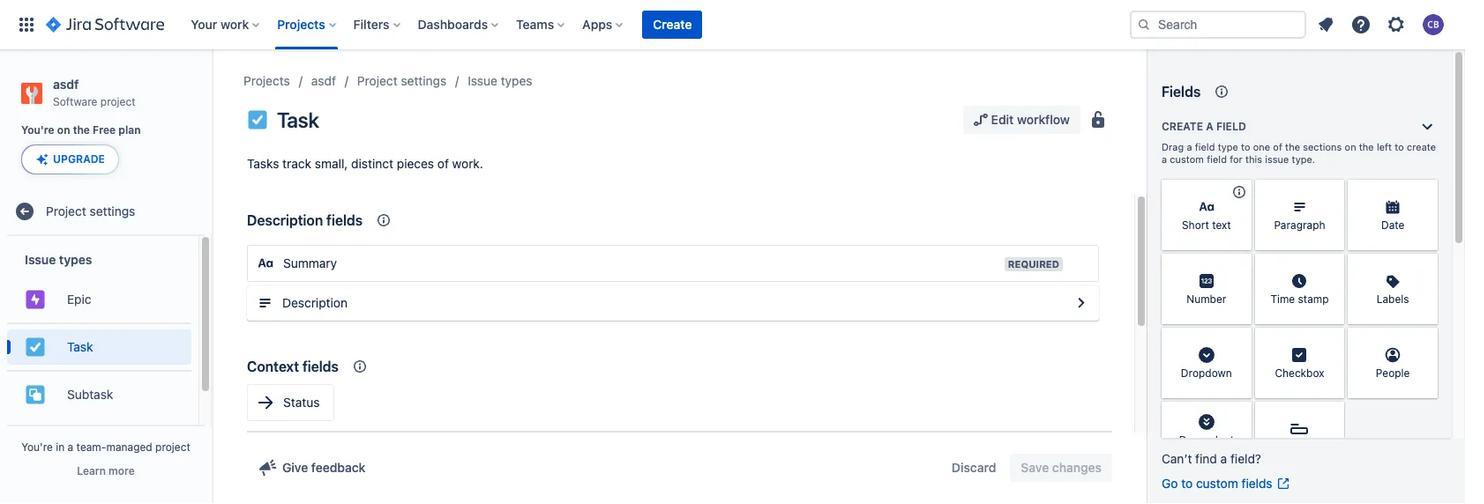 Task type: locate. For each thing, give the bounding box(es) containing it.
on right 'sections'
[[1345, 141, 1356, 153]]

0 horizontal spatial project settings link
[[7, 194, 205, 230]]

0 vertical spatial issue
[[468, 73, 497, 88]]

custom
[[1170, 153, 1204, 165], [1196, 476, 1238, 491]]

description button
[[247, 286, 1099, 321]]

description
[[247, 213, 323, 228], [282, 296, 348, 311]]

1 horizontal spatial project
[[155, 441, 190, 454]]

1 horizontal spatial on
[[1345, 141, 1356, 153]]

this
[[1246, 153, 1262, 165]]

0 vertical spatial projects
[[277, 17, 325, 32]]

you're
[[21, 124, 54, 137], [21, 441, 53, 454]]

to
[[1241, 141, 1251, 153], [1395, 141, 1404, 153], [1181, 476, 1193, 491]]

project settings
[[357, 73, 447, 88], [46, 204, 135, 219]]

more information image for date
[[1415, 182, 1436, 203]]

1 vertical spatial description
[[282, 296, 348, 311]]

0 vertical spatial project
[[357, 73, 398, 88]]

0 horizontal spatial asdf
[[53, 77, 79, 92]]

more information image for short text
[[1229, 182, 1250, 203]]

1 horizontal spatial settings
[[401, 73, 447, 88]]

settings left issue types link
[[401, 73, 447, 88]]

0 horizontal spatial to
[[1181, 476, 1193, 491]]

learn more
[[77, 465, 135, 478]]

description up summary
[[247, 213, 323, 228]]

fields
[[326, 213, 363, 228], [302, 359, 339, 375], [1242, 476, 1273, 491]]

0 vertical spatial settings
[[401, 73, 447, 88]]

issue types inside group
[[25, 252, 92, 267]]

field
[[1216, 120, 1246, 133], [1195, 141, 1215, 153], [1207, 153, 1227, 165]]

field up "type"
[[1216, 120, 1246, 133]]

projects up asdf link
[[277, 17, 325, 32]]

task down epic
[[67, 340, 93, 355]]

people
[[1376, 367, 1410, 381]]

of left work.
[[437, 156, 449, 171]]

can't
[[1162, 452, 1192, 467]]

1 vertical spatial of
[[437, 156, 449, 171]]

field down create a field
[[1195, 141, 1215, 153]]

task right issue type icon
[[277, 108, 319, 132]]

fields for description fields
[[326, 213, 363, 228]]

0 vertical spatial fields
[[326, 213, 363, 228]]

issue types
[[468, 73, 532, 88], [25, 252, 92, 267]]

issue up work.
[[468, 73, 497, 88]]

2 you're from the top
[[21, 441, 53, 454]]

fields left this link will be opened in a new tab image
[[1242, 476, 1273, 491]]

projects
[[277, 17, 325, 32], [243, 73, 290, 88]]

issue types for group containing issue types
[[25, 252, 92, 267]]

you're left the in
[[21, 441, 53, 454]]

project settings right asdf link
[[357, 73, 447, 88]]

give
[[282, 460, 308, 475]]

0 horizontal spatial types
[[59, 252, 92, 267]]

1 horizontal spatial issue
[[468, 73, 497, 88]]

more information image
[[1229, 182, 1250, 203], [1322, 182, 1343, 203], [1229, 256, 1250, 277], [1415, 256, 1436, 277], [1229, 330, 1250, 351], [1229, 404, 1250, 425]]

open field configuration image
[[1071, 293, 1092, 314]]

field down "type"
[[1207, 153, 1227, 165]]

no restrictions image
[[1088, 109, 1109, 131]]

free
[[93, 124, 116, 137]]

number
[[1187, 293, 1227, 306]]

1 vertical spatial types
[[59, 252, 92, 267]]

you're for you're in a team-managed project
[[21, 441, 53, 454]]

asdf up software
[[53, 77, 79, 92]]

create button
[[643, 11, 703, 39]]

0 horizontal spatial the
[[73, 124, 90, 137]]

go
[[1162, 476, 1178, 491]]

1 horizontal spatial types
[[501, 73, 532, 88]]

issue type icon image
[[247, 109, 268, 131]]

1 vertical spatial fields
[[302, 359, 339, 375]]

1 horizontal spatial issue types
[[468, 73, 532, 88]]

0 horizontal spatial of
[[437, 156, 449, 171]]

dependent
[[1179, 434, 1234, 447]]

of up issue
[[1273, 141, 1283, 153]]

more information image for number
[[1229, 256, 1250, 277]]

field?
[[1231, 452, 1262, 467]]

types inside group
[[59, 252, 92, 267]]

to right go
[[1181, 476, 1193, 491]]

you're up the upgrade 'button'
[[21, 124, 54, 137]]

the left the left
[[1359, 141, 1374, 153]]

1 vertical spatial project
[[46, 204, 86, 219]]

edit
[[991, 112, 1014, 127]]

types up epic
[[59, 252, 92, 267]]

summary
[[283, 256, 337, 271]]

the
[[73, 124, 90, 137], [1285, 141, 1300, 153], [1359, 141, 1374, 153]]

search image
[[1137, 18, 1151, 32]]

custom down drag
[[1170, 153, 1204, 165]]

custom down can't find a field?
[[1196, 476, 1238, 491]]

types for issue types link
[[501, 73, 532, 88]]

on up the upgrade 'button'
[[57, 124, 70, 137]]

of
[[1273, 141, 1283, 153], [437, 156, 449, 171]]

description for description fields
[[247, 213, 323, 228]]

more information image
[[1415, 182, 1436, 203], [1322, 256, 1343, 277], [1322, 330, 1343, 351], [1415, 330, 1436, 351]]

issue for group containing issue types
[[25, 252, 56, 267]]

description inside button
[[282, 296, 348, 311]]

discard button
[[941, 454, 1007, 483]]

1 horizontal spatial task
[[277, 108, 319, 132]]

asdf for asdf
[[311, 73, 336, 88]]

project
[[357, 73, 398, 88], [46, 204, 86, 219]]

projects inside dropdown button
[[277, 17, 325, 32]]

0 horizontal spatial task
[[67, 340, 93, 355]]

1 horizontal spatial project settings link
[[357, 71, 447, 92]]

1 vertical spatial project settings link
[[7, 194, 205, 230]]

you're in a team-managed project
[[21, 441, 190, 454]]

sections
[[1303, 141, 1342, 153]]

0 vertical spatial task
[[277, 108, 319, 132]]

project settings link right asdf link
[[357, 71, 447, 92]]

0 vertical spatial custom
[[1170, 153, 1204, 165]]

1 vertical spatial issue
[[25, 252, 56, 267]]

create inside button
[[653, 17, 692, 32]]

asdf inside "asdf software project"
[[53, 77, 79, 92]]

1 vertical spatial issue types
[[25, 252, 92, 267]]

subtask
[[67, 387, 113, 402]]

group
[[7, 237, 191, 464]]

types
[[501, 73, 532, 88], [59, 252, 92, 267]]

1 vertical spatial project settings
[[46, 204, 135, 219]]

the left the "free"
[[73, 124, 90, 137]]

team-
[[76, 441, 106, 454]]

0 vertical spatial types
[[501, 73, 532, 88]]

1 horizontal spatial to
[[1241, 141, 1251, 153]]

paragraph
[[1274, 219, 1326, 232]]

edit workflow
[[991, 112, 1070, 127]]

2 vertical spatial fields
[[1242, 476, 1273, 491]]

1 horizontal spatial asdf
[[311, 73, 336, 88]]

1 vertical spatial project
[[155, 441, 190, 454]]

create
[[653, 17, 692, 32], [1162, 120, 1203, 133]]

a
[[1206, 120, 1214, 133], [1187, 141, 1192, 153], [1162, 153, 1167, 165], [68, 441, 73, 454], [1221, 452, 1227, 467]]

create for create
[[653, 17, 692, 32]]

settings down upgrade
[[90, 204, 135, 219]]

help image
[[1351, 14, 1372, 35]]

fields
[[1162, 84, 1201, 100]]

fields left more information about the context fields icon
[[326, 213, 363, 228]]

fields left more information about the context fields image
[[302, 359, 339, 375]]

issue up epic link on the left of page
[[25, 252, 56, 267]]

0 vertical spatial create
[[653, 17, 692, 32]]

work.
[[452, 156, 483, 171]]

task
[[277, 108, 319, 132], [67, 340, 93, 355]]

project right managed
[[155, 441, 190, 454]]

drag a field type to one of the sections on the left to create a custom field for this issue type.
[[1162, 141, 1436, 165]]

0 horizontal spatial issue types
[[25, 252, 92, 267]]

issue types link
[[468, 71, 532, 92]]

0 vertical spatial description
[[247, 213, 323, 228]]

0 horizontal spatial project
[[100, 95, 136, 108]]

banner containing your work
[[0, 0, 1465, 49]]

0 horizontal spatial create
[[653, 17, 692, 32]]

task inside group
[[67, 340, 93, 355]]

1 vertical spatial custom
[[1196, 476, 1238, 491]]

projects up issue type icon
[[243, 73, 290, 88]]

1 you're from the top
[[21, 124, 54, 137]]

1 vertical spatial create
[[1162, 120, 1203, 133]]

asdf
[[311, 73, 336, 88], [53, 77, 79, 92]]

0 horizontal spatial issue
[[25, 252, 56, 267]]

more
[[109, 465, 135, 478]]

0 vertical spatial you're
[[21, 124, 54, 137]]

this link will be opened in a new tab image
[[1276, 477, 1290, 491]]

you're on the free plan
[[21, 124, 141, 137]]

1 vertical spatial field
[[1195, 141, 1215, 153]]

1 horizontal spatial of
[[1273, 141, 1283, 153]]

project settings down upgrade
[[46, 204, 135, 219]]

task group
[[7, 323, 191, 371]]

tasks
[[247, 156, 279, 171]]

asdf for asdf software project
[[53, 77, 79, 92]]

issue for issue types link
[[468, 73, 497, 88]]

1 vertical spatial you're
[[21, 441, 53, 454]]

jira software image
[[46, 14, 164, 35], [46, 14, 164, 35]]

dropdown
[[1181, 367, 1232, 381]]

managed
[[106, 441, 152, 454]]

a down more information about the fields icon
[[1206, 120, 1214, 133]]

to right the left
[[1395, 141, 1404, 153]]

1 vertical spatial settings
[[90, 204, 135, 219]]

left
[[1377, 141, 1392, 153]]

settings
[[401, 73, 447, 88], [90, 204, 135, 219]]

fields for context fields
[[302, 359, 339, 375]]

project right asdf link
[[357, 73, 398, 88]]

1 vertical spatial on
[[1345, 141, 1356, 153]]

0 vertical spatial field
[[1216, 120, 1246, 133]]

more information image for checkbox
[[1322, 330, 1343, 351]]

1 vertical spatial projects
[[243, 73, 290, 88]]

project down the upgrade 'button'
[[46, 204, 86, 219]]

description down summary
[[282, 296, 348, 311]]

time stamp
[[1271, 293, 1329, 306]]

learn more button
[[77, 465, 135, 479]]

issue inside group
[[25, 252, 56, 267]]

on
[[57, 124, 70, 137], [1345, 141, 1356, 153]]

2 horizontal spatial to
[[1395, 141, 1404, 153]]

1 horizontal spatial create
[[1162, 120, 1203, 133]]

1 vertical spatial task
[[67, 340, 93, 355]]

banner
[[0, 0, 1465, 49]]

0 vertical spatial project settings
[[357, 73, 447, 88]]

project settings link down upgrade
[[7, 194, 205, 230]]

project settings link
[[357, 71, 447, 92], [7, 194, 205, 230]]

the up 'type.'
[[1285, 141, 1300, 153]]

types down primary element
[[501, 73, 532, 88]]

to up this
[[1241, 141, 1251, 153]]

asdf link
[[311, 71, 336, 92]]

a right drag
[[1187, 141, 1192, 153]]

required
[[1008, 258, 1059, 270]]

asdf right projects link
[[311, 73, 336, 88]]

0 horizontal spatial on
[[57, 124, 70, 137]]

0 vertical spatial of
[[1273, 141, 1283, 153]]

0 vertical spatial issue types
[[468, 73, 532, 88]]

your work
[[191, 17, 249, 32]]

projects button
[[272, 11, 343, 39]]

2 vertical spatial field
[[1207, 153, 1227, 165]]

epic
[[67, 292, 91, 307]]

project up plan
[[100, 95, 136, 108]]

description fields
[[247, 213, 363, 228]]

0 vertical spatial project
[[100, 95, 136, 108]]



Task type: describe. For each thing, give the bounding box(es) containing it.
software
[[53, 95, 97, 108]]

more information about the context fields image
[[373, 210, 394, 231]]

status
[[283, 395, 320, 410]]

issue
[[1265, 153, 1289, 165]]

a right find
[[1221, 452, 1227, 467]]

0 horizontal spatial project
[[46, 204, 86, 219]]

projects link
[[243, 71, 290, 92]]

more information image for dependent dropdown
[[1229, 404, 1250, 425]]

0 vertical spatial on
[[57, 124, 70, 137]]

type
[[1218, 141, 1238, 153]]

checkbox
[[1275, 367, 1325, 381]]

short text
[[1182, 219, 1231, 232]]

workflow
[[1017, 112, 1070, 127]]

distinct
[[351, 156, 393, 171]]

more information image for dropdown
[[1229, 330, 1250, 351]]

edit workflow button
[[963, 106, 1081, 134]]

give feedback button
[[247, 454, 376, 483]]

context
[[247, 359, 299, 375]]

dependent dropdown
[[1179, 434, 1234, 462]]

epic link
[[7, 283, 191, 318]]

field for create
[[1216, 120, 1246, 133]]

dropdown
[[1182, 449, 1232, 462]]

time
[[1271, 293, 1295, 306]]

learn
[[77, 465, 106, 478]]

your
[[191, 17, 217, 32]]

discard
[[952, 460, 996, 475]]

1 horizontal spatial project
[[357, 73, 398, 88]]

asdf software project
[[53, 77, 136, 108]]

sidebar navigation image
[[192, 71, 231, 106]]

labels
[[1377, 293, 1409, 306]]

Search field
[[1130, 11, 1307, 39]]

custom inside drag a field type to one of the sections on the left to create a custom field for this issue type.
[[1170, 153, 1204, 165]]

description for description
[[282, 296, 348, 311]]

2 horizontal spatial the
[[1359, 141, 1374, 153]]

for
[[1230, 153, 1243, 165]]

1 horizontal spatial the
[[1285, 141, 1300, 153]]

0 horizontal spatial project settings
[[46, 204, 135, 219]]

feedback
[[311, 460, 366, 475]]

work
[[221, 17, 249, 32]]

add issue type image
[[25, 426, 46, 447]]

field for drag
[[1195, 141, 1215, 153]]

your work button
[[185, 11, 267, 39]]

primary element
[[11, 0, 1130, 49]]

projects for projects dropdown button
[[277, 17, 325, 32]]

more information image for people
[[1415, 330, 1436, 351]]

more information image for paragraph
[[1322, 182, 1343, 203]]

more information image for labels
[[1415, 256, 1436, 277]]

give feedback
[[282, 460, 366, 475]]

pieces
[[397, 156, 434, 171]]

in
[[56, 441, 65, 454]]

group containing issue types
[[7, 237, 191, 464]]

more information about the fields image
[[1211, 81, 1233, 102]]

you're for you're on the free plan
[[21, 124, 54, 137]]

upgrade button
[[22, 146, 118, 174]]

1 horizontal spatial project settings
[[357, 73, 447, 88]]

types for group containing issue types
[[59, 252, 92, 267]]

plan
[[119, 124, 141, 137]]

on inside drag a field type to one of the sections on the left to create a custom field for this issue type.
[[1345, 141, 1356, 153]]

find
[[1196, 452, 1217, 467]]

task link
[[7, 330, 191, 366]]

0 horizontal spatial settings
[[90, 204, 135, 219]]

issue types for issue types link
[[468, 73, 532, 88]]

0 vertical spatial project settings link
[[357, 71, 447, 92]]

more information image for time stamp
[[1322, 256, 1343, 277]]

of inside drag a field type to one of the sections on the left to create a custom field for this issue type.
[[1273, 141, 1283, 153]]

projects for projects link
[[243, 73, 290, 88]]

a down drag
[[1162, 153, 1167, 165]]

type.
[[1292, 153, 1315, 165]]

a right the in
[[68, 441, 73, 454]]

text
[[1212, 219, 1231, 232]]

more information about the context fields image
[[349, 356, 370, 378]]

small,
[[315, 156, 348, 171]]

context fields
[[247, 359, 339, 375]]

to inside the go to custom fields link
[[1181, 476, 1193, 491]]

project inside "asdf software project"
[[100, 95, 136, 108]]

upgrade
[[53, 153, 105, 166]]

create a field
[[1162, 120, 1246, 133]]

drag
[[1162, 141, 1184, 153]]

can't find a field?
[[1162, 452, 1262, 467]]

subtask link
[[7, 378, 191, 413]]

one
[[1253, 141, 1270, 153]]

tasks track small, distinct pieces of work.
[[247, 156, 483, 171]]

stamp
[[1298, 293, 1329, 306]]

date
[[1381, 219, 1405, 232]]

your profile and settings image
[[1423, 14, 1444, 35]]

go to custom fields
[[1162, 476, 1273, 491]]

go to custom fields link
[[1162, 475, 1290, 493]]

settings image
[[1386, 14, 1407, 35]]

create
[[1407, 141, 1436, 153]]

notifications image
[[1315, 14, 1337, 35]]

appswitcher icon image
[[16, 14, 37, 35]]

track
[[282, 156, 311, 171]]

create for create a field
[[1162, 120, 1203, 133]]

short
[[1182, 219, 1209, 232]]



Task type: vqa. For each thing, say whether or not it's contained in the screenshot.
properties button
no



